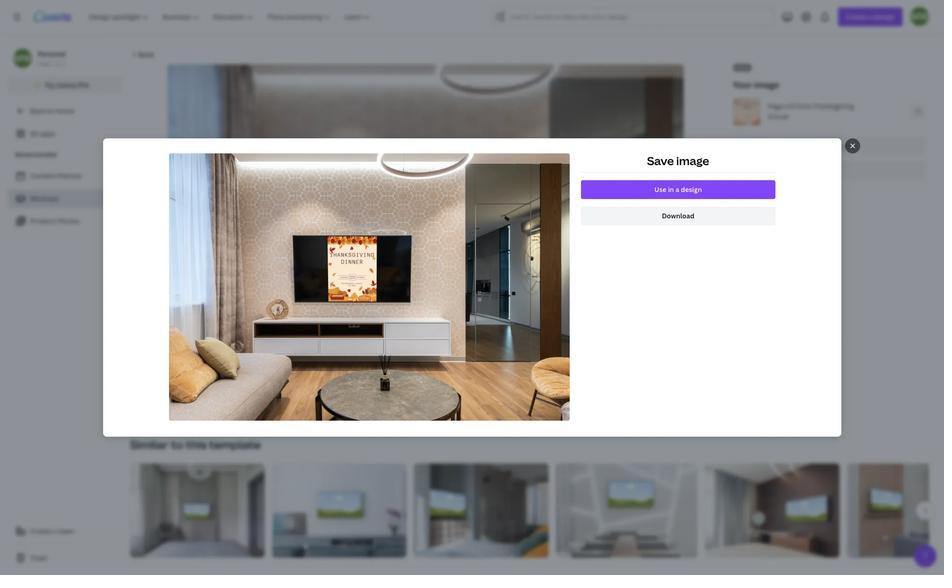 Task type: describe. For each thing, give the bounding box(es) containing it.
similar
[[130, 437, 169, 453]]

in
[[668, 185, 674, 194]]

content planner
[[30, 172, 82, 181]]

trash
[[30, 554, 47, 563]]

personal
[[38, 49, 66, 58]]

all apps
[[30, 129, 55, 138]]

back to home link
[[8, 102, 123, 121]]

create a team button
[[8, 523, 123, 542]]

back to home
[[30, 107, 74, 115]]

download button
[[581, 207, 776, 226]]

free
[[736, 65, 749, 71]]

image for adjust image
[[831, 141, 851, 150]]

use
[[758, 192, 769, 201]]

adjust
[[809, 141, 830, 150]]

all apps link
[[8, 124, 123, 143]]

pro
[[78, 81, 89, 90]]

download
[[662, 212, 695, 221]]

w4jc2zxko.png image
[[169, 154, 570, 421]]

adjust image button
[[734, 137, 926, 156]]

to for free
[[749, 192, 756, 201]]

back for back
[[139, 50, 154, 59]]

free •
[[38, 60, 54, 68]]

maria williams image
[[13, 49, 32, 68]]

product photos
[[30, 217, 80, 226]]

use in a design button
[[581, 181, 776, 199]]

content planner link
[[8, 167, 123, 186]]

save
[[647, 153, 674, 169]]

photos
[[57, 217, 80, 226]]

try canva pro button
[[8, 76, 123, 94]]

maria williams element
[[13, 49, 32, 68]]

similar to this template
[[130, 437, 261, 453]]

mockups link
[[8, 189, 123, 208]]

1
[[63, 60, 66, 68]]



Task type: vqa. For each thing, say whether or not it's contained in the screenshot.
the Back button
yes



Task type: locate. For each thing, give the bounding box(es) containing it.
use
[[655, 185, 667, 194]]

2 horizontal spatial image
[[831, 141, 851, 150]]

list containing content planner
[[8, 167, 123, 231]]

template
[[209, 437, 261, 453]]

image up page
[[755, 79, 780, 90]]

page
[[769, 102, 784, 111]]

2 vertical spatial to
[[171, 437, 184, 453]]

back button
[[130, 45, 155, 64]]

to for back
[[47, 107, 54, 115]]

to left "home"
[[47, 107, 54, 115]]

image for your image
[[755, 79, 780, 90]]

to left use
[[749, 192, 756, 201]]

free left the •
[[38, 60, 50, 68]]

recommended
[[15, 151, 57, 159]]

free
[[38, 60, 50, 68], [734, 192, 748, 201]]

page 1/2 from thanksgiving dinner
[[769, 102, 855, 121]]

free for free •
[[38, 60, 50, 68]]

0 horizontal spatial free
[[38, 60, 50, 68]]

canva
[[57, 81, 76, 90]]

1 vertical spatial free
[[734, 192, 748, 201]]

planner
[[58, 172, 82, 181]]

product photos link
[[8, 212, 123, 231]]

from
[[797, 102, 812, 111]]

0 horizontal spatial back
[[30, 107, 45, 115]]

mockups
[[30, 194, 59, 203]]

free to use
[[734, 192, 769, 201]]

your
[[734, 79, 753, 90]]

1 vertical spatial to
[[749, 192, 756, 201]]

try
[[45, 81, 55, 90]]

trash link
[[8, 550, 123, 568]]

0 vertical spatial to
[[47, 107, 54, 115]]

a inside create a team "button"
[[53, 527, 57, 536]]

2 horizontal spatial to
[[749, 192, 756, 201]]

apps
[[40, 129, 55, 138]]

content
[[30, 172, 56, 181]]

create
[[30, 527, 51, 536]]

0 horizontal spatial to
[[47, 107, 54, 115]]

1 horizontal spatial image
[[755, 79, 780, 90]]

1 horizontal spatial to
[[171, 437, 184, 453]]

free left use
[[734, 192, 748, 201]]

back inside button
[[139, 50, 154, 59]]

list
[[8, 167, 123, 231]]

0 vertical spatial a
[[676, 185, 680, 194]]

1 horizontal spatial free
[[734, 192, 748, 201]]

0 vertical spatial free
[[38, 60, 50, 68]]

1 vertical spatial back
[[30, 107, 45, 115]]

adjust image
[[809, 141, 851, 150]]

to left the this
[[171, 437, 184, 453]]

this
[[186, 437, 207, 453]]

try canva pro
[[45, 81, 89, 90]]

a left team
[[53, 527, 57, 536]]

design
[[681, 185, 702, 194]]

product
[[30, 217, 56, 226]]

image
[[755, 79, 780, 90], [831, 141, 851, 150], [677, 153, 710, 169]]

thumbnail of selected image image
[[734, 98, 761, 125]]

dinner
[[769, 112, 790, 121]]

None search field
[[492, 8, 775, 26]]

a
[[676, 185, 680, 194], [53, 527, 57, 536]]

to for similar
[[171, 437, 184, 453]]

•
[[51, 60, 54, 68]]

0 horizontal spatial a
[[53, 527, 57, 536]]

thanksgiving
[[814, 102, 855, 111]]

create a team
[[30, 527, 74, 536]]

2 vertical spatial image
[[677, 153, 710, 169]]

back for back to home
[[30, 107, 45, 115]]

0 vertical spatial back
[[139, 50, 154, 59]]

1/2
[[785, 102, 795, 111]]

a right the in
[[676, 185, 680, 194]]

back
[[139, 50, 154, 59], [30, 107, 45, 115]]

image inside button
[[831, 141, 851, 150]]

top level navigation element
[[83, 8, 379, 26]]

save image
[[647, 153, 710, 169]]

1 vertical spatial image
[[831, 141, 851, 150]]

image right 'adjust'
[[831, 141, 851, 150]]

1 horizontal spatial a
[[676, 185, 680, 194]]

your image
[[734, 79, 780, 90]]

image up design
[[677, 153, 710, 169]]

to
[[47, 107, 54, 115], [749, 192, 756, 201], [171, 437, 184, 453]]

a inside use in a design button
[[676, 185, 680, 194]]

1 vertical spatial a
[[53, 527, 57, 536]]

team
[[58, 527, 74, 536]]

0 vertical spatial image
[[755, 79, 780, 90]]

0 horizontal spatial image
[[677, 153, 710, 169]]

use in a design
[[655, 185, 702, 194]]

home
[[55, 107, 74, 115]]

image for save image
[[677, 153, 710, 169]]

all
[[30, 129, 38, 138]]

1 horizontal spatial back
[[139, 50, 154, 59]]

free for free to use
[[734, 192, 748, 201]]



